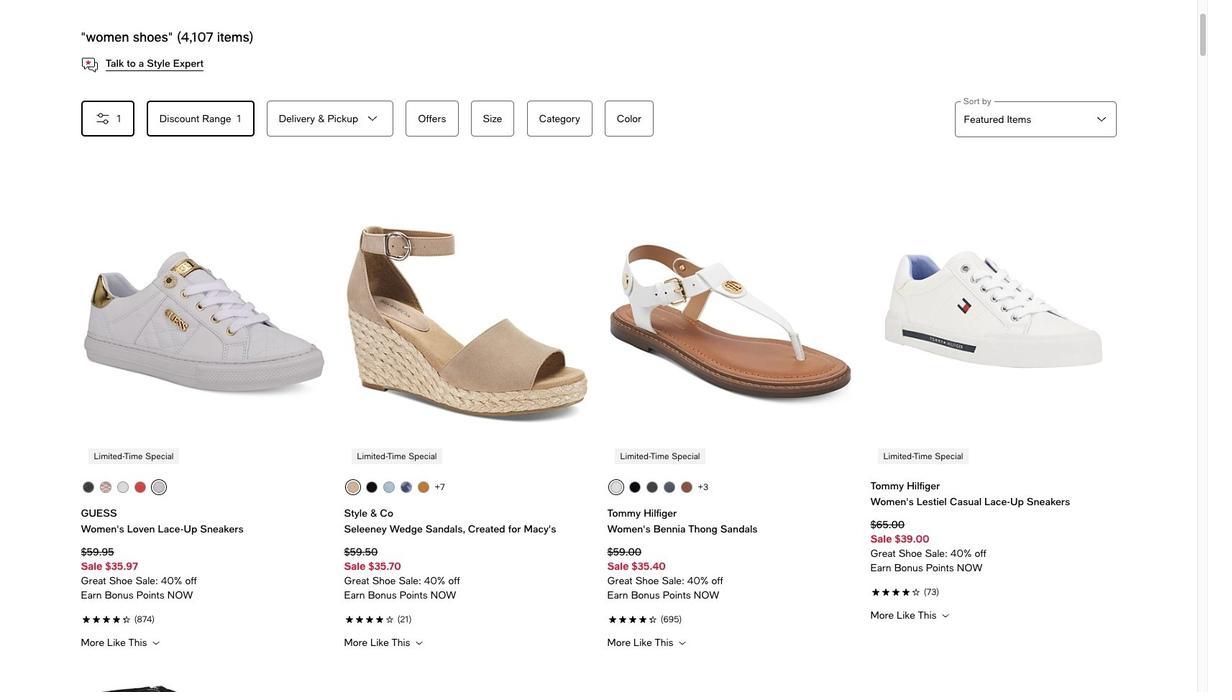 Task type: vqa. For each thing, say whether or not it's contained in the screenshot.
Cultured Freshwater Pearl (4Mm) & Diamond Accent Station 17" Collar Necklace In 14K Gold group
no



Task type: locate. For each thing, give the bounding box(es) containing it.
color swatch dark blue element
[[664, 482, 676, 493]]

great shoe sale: 40% off. great shoe sale: get 40% off, final price shown. image up 4.405 out of 5 rating with 874 reviews image
[[81, 574, 327, 589]]

earn bonus points now. checkout as a star rewards member to earn. image up 4.2877 out of 5 rating with 73 reviews image
[[871, 561, 1117, 576]]

color swatch black/white quilted element
[[83, 482, 94, 493]]

seleeney wedge sandals, created for macy's group
[[344, 171, 590, 650]]

great shoe sale: 40% off. great shoe sale: get 40% off, final price shown. image up 4.2877 out of 5 rating with 73 reviews image
[[871, 547, 1117, 561]]

status
[[81, 29, 254, 45]]

earn bonus points now. checkout as a star rewards member to earn. image up 3.9524 out of 5 rating with 21 reviews image in the left of the page
[[344, 589, 590, 603]]

4.405 out of 5 rating with 874 reviews image
[[81, 612, 327, 627]]

color swatch black 1 element
[[630, 482, 641, 493]]

earn bonus points now. checkout as a star rewards member to earn. image for 4.405 out of 5 rating with 874 reviews image's great shoe sale: 40% off. great shoe sale: get 40% off, final price shown. image
[[81, 589, 327, 603]]

color swatch light brown element
[[681, 482, 693, 493]]

color swatch black element
[[366, 482, 378, 493]]

color swatch white/white quilted element
[[153, 482, 165, 493]]

great shoe sale: 40% off. great shoe sale: get 40% off, final price shown. image up 4.4216 out of 5 rating with 695 reviews image at the bottom right
[[608, 574, 854, 589]]

earn bonus points now. checkout as a star rewards member to earn. image up 4.405 out of 5 rating with 874 reviews image
[[81, 589, 327, 603]]

women's lestiel casual lace-up sneakers group
[[871, 171, 1117, 622]]

earn bonus points now. checkout as a star rewards member to earn. image
[[871, 561, 1117, 576], [81, 589, 327, 603], [344, 589, 590, 603], [608, 589, 854, 603]]

color swatch blue embroidered element
[[384, 482, 395, 493]]

great shoe sale: 40% off. great shoe sale: get 40% off, final price shown. image up 3.9524 out of 5 rating with 21 reviews image in the left of the page
[[344, 574, 590, 589]]

great shoe sale: 40% off. great shoe sale: get 40% off, final price shown. image for 4.2877 out of 5 rating with 73 reviews image
[[871, 547, 1117, 561]]

earn bonus points now. checkout as a star rewards member to earn. image up 4.4216 out of 5 rating with 695 reviews image at the bottom right
[[608, 589, 854, 603]]

color swatch denim floral element
[[401, 482, 412, 493]]

great shoe sale: 40% off. great shoe sale: get 40% off, final price shown. image
[[871, 547, 1117, 561], [81, 574, 327, 589], [344, 574, 590, 589], [608, 574, 854, 589]]



Task type: describe. For each thing, give the bounding box(es) containing it.
earn bonus points now. checkout as a star rewards member to earn. image for great shoe sale: 40% off. great shoe sale: get 40% off, final price shown. image related to 3.9524 out of 5 rating with 21 reviews image in the left of the page
[[344, 589, 590, 603]]

color swatch white element
[[611, 482, 622, 493]]

color swatch light natural/gold metallic logo multi element
[[100, 482, 112, 493]]

earn bonus points now. checkout as a star rewards member to earn. image for great shoe sale: 40% off. great shoe sale: get 40% off, final price shown. image associated with 4.4216 out of 5 rating with 695 reviews image at the bottom right
[[608, 589, 854, 603]]

great shoe sale: 40% off. great shoe sale: get 40% off, final price shown. image for 4.4216 out of 5 rating with 695 reviews image at the bottom right
[[608, 574, 854, 589]]

color swatch light taupe element
[[348, 482, 359, 493]]

color swatch black patent element
[[647, 482, 658, 493]]

great shoe sale: 40% off. great shoe sale: get 40% off, final price shown. image for 4.405 out of 5 rating with 874 reviews image
[[81, 574, 327, 589]]

color swatch marigold element
[[418, 482, 430, 493]]

women's loven lace-up sneakers group
[[81, 171, 327, 650]]

3.9524 out of 5 rating with 21 reviews image
[[344, 612, 590, 627]]

great shoe sale: 40% off. great shoe sale: get 40% off, final price shown. image for 3.9524 out of 5 rating with 21 reviews image in the left of the page
[[344, 574, 590, 589]]

color swatch light pink/white/dark brown logo multi element
[[117, 482, 129, 493]]

4.2877 out of 5 rating with 73 reviews image
[[871, 584, 1117, 599]]

earn bonus points now. checkout as a star rewards member to earn. image for 4.2877 out of 5 rating with 73 reviews image great shoe sale: 40% off. great shoe sale: get 40% off, final price shown. image
[[871, 561, 1117, 576]]

4.4216 out of 5 rating with 695 reviews image
[[608, 612, 854, 627]]

women's bennia thong sandals group
[[608, 171, 854, 650]]

color swatch red quilted element
[[135, 482, 146, 493]]



